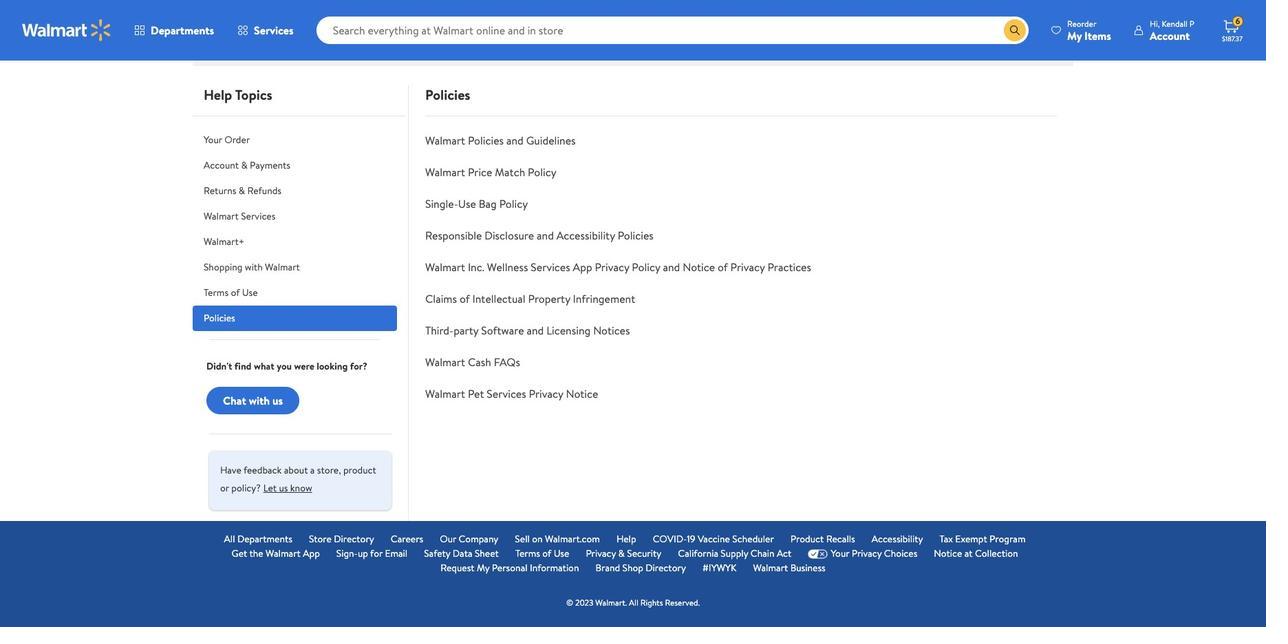 Task type: vqa. For each thing, say whether or not it's contained in the screenshot.
BOYS image
no



Task type: describe. For each thing, give the bounding box(es) containing it.
1 horizontal spatial notice
[[683, 260, 715, 275]]

privacy & security
[[586, 547, 662, 560]]

inc.
[[468, 260, 485, 275]]

chain
[[751, 547, 775, 560]]

items
[[1085, 28, 1112, 43]]

1 vertical spatial terms of use link
[[515, 547, 570, 561]]

0 horizontal spatial notice
[[566, 386, 598, 401]]

tax exempt program link
[[940, 532, 1026, 547]]

walmart business
[[753, 561, 826, 575]]

or
[[220, 481, 229, 495]]

covid-
[[653, 532, 687, 546]]

didn't
[[207, 359, 232, 373]]

practices
[[768, 260, 812, 275]]

help
[[373, 3, 391, 17]]

privacy down third-party software and licensing notices
[[529, 386, 563, 401]]

walmart for walmart cash faqs
[[425, 354, 465, 370]]

store directory link
[[309, 532, 374, 547]]

didn't find what you were looking for?
[[207, 359, 368, 373]]

privacy down recalls
[[852, 547, 882, 560]]

policies link
[[193, 306, 397, 331]]

walmart policies and guidelines link
[[425, 133, 576, 148]]

up
[[358, 547, 368, 560]]

disclosure
[[485, 228, 534, 243]]

privacy & security link
[[586, 547, 662, 561]]

1 horizontal spatial all
[[629, 597, 639, 608]]

act
[[777, 547, 792, 560]]

california supply chain act link
[[678, 547, 792, 561]]

looking
[[317, 359, 348, 373]]

third-
[[425, 323, 454, 338]]

sell on walmart.com link
[[515, 532, 600, 547]]

shopping with walmart
[[204, 260, 300, 274]]

sign-
[[336, 547, 358, 560]]

What do you need help with? search field
[[340, 17, 927, 50]]

covid-19 vaccine scheduler link
[[653, 532, 774, 547]]

of left practices
[[718, 260, 728, 275]]

shopping with walmart link
[[193, 255, 397, 280]]

walmart for walmart business
[[753, 561, 788, 575]]

0 horizontal spatial directory
[[334, 532, 374, 546]]

privacy up brand on the left of page
[[586, 547, 616, 560]]

sign-up for email link
[[336, 547, 408, 561]]

guidelines
[[526, 133, 576, 148]]

responsible disclosure and accessibility policies
[[425, 228, 654, 243]]

pet
[[468, 386, 484, 401]]

my inside reorder my items
[[1068, 28, 1082, 43]]

tax
[[940, 532, 953, 546]]

of right claims
[[460, 291, 470, 306]]

vaccine
[[698, 532, 730, 546]]

let
[[263, 481, 277, 495]]

order
[[225, 133, 250, 147]]

0 horizontal spatial terms
[[204, 286, 229, 299]]

walmart down "walmart+" link
[[265, 260, 300, 274]]

you
[[277, 359, 292, 373]]

2023
[[575, 597, 594, 608]]

walmart cash faqs
[[425, 354, 520, 370]]

walmart inc. wellness services app privacy policy and notice of privacy practices
[[425, 260, 812, 275]]

cash
[[468, 354, 491, 370]]

for?
[[350, 359, 368, 373]]

your order link
[[193, 127, 397, 153]]

notice at collection link
[[934, 547, 1018, 561]]

services up property
[[531, 260, 570, 275]]

sheet
[[475, 547, 499, 560]]

data
[[453, 547, 473, 560]]

walmart+ link
[[193, 229, 397, 255]]

your privacy choices
[[831, 547, 918, 560]]

wellness
[[487, 260, 528, 275]]

payments
[[250, 158, 291, 172]]

2 horizontal spatial use
[[554, 547, 570, 560]]

returns & refunds
[[204, 184, 282, 198]]

1 vertical spatial directory
[[646, 561, 686, 575]]

business
[[791, 561, 826, 575]]

choices
[[884, 547, 918, 560]]

reorder my items
[[1068, 18, 1112, 43]]

departments inside popup button
[[151, 23, 214, 38]]

walmart+
[[204, 235, 245, 248]]

0 vertical spatial use
[[458, 196, 476, 211]]

about
[[284, 463, 308, 477]]

hi,
[[1150, 18, 1160, 29]]

notice at collection request my personal information
[[441, 547, 1018, 575]]

request my personal information link
[[441, 561, 579, 575]]

my inside notice at collection request my personal information
[[477, 561, 490, 575]]

walmart for walmart price match policy
[[425, 165, 465, 180]]

policy for walmart price match policy
[[528, 165, 557, 180]]

walmart price match policy link
[[425, 165, 557, 180]]

licensing
[[547, 323, 591, 338]]

california
[[678, 547, 719, 560]]

returns & refunds link
[[193, 178, 397, 204]]

get the walmart app link
[[232, 547, 320, 561]]

feedback
[[244, 463, 282, 477]]

walmart business link
[[753, 561, 826, 575]]

policy?
[[231, 481, 261, 495]]

let us know button
[[263, 477, 312, 499]]

notices
[[593, 323, 630, 338]]

©
[[566, 597, 573, 608]]

single-use bag policy
[[425, 196, 528, 211]]

claims
[[425, 291, 457, 306]]

on
[[532, 532, 543, 546]]

hi, kendall p account
[[1150, 18, 1195, 43]]

0 horizontal spatial use
[[242, 286, 258, 299]]

1 vertical spatial account
[[204, 158, 239, 172]]

Walmart Site-Wide search field
[[316, 17, 1029, 44]]

walmart for walmart inc. wellness services app privacy policy and notice of privacy practices
[[425, 260, 465, 275]]

sign-up for email
[[336, 547, 408, 560]]

recalls
[[826, 532, 855, 546]]

0 vertical spatial app
[[573, 260, 592, 275]]



Task type: locate. For each thing, give the bounding box(es) containing it.
with inside chat with us button
[[249, 393, 270, 408]]

your for your order
[[204, 133, 222, 147]]

use down shopping with walmart at left top
[[242, 286, 258, 299]]

account inside hi, kendall p account
[[1150, 28, 1190, 43]]

of up information
[[543, 547, 552, 560]]

use left bag
[[458, 196, 476, 211]]

safety data sheet
[[424, 547, 499, 560]]

terms of use down shopping
[[204, 286, 258, 299]]

policy right bag
[[499, 196, 528, 211]]

tax exempt program get the walmart app
[[232, 532, 1026, 560]]

help link
[[617, 532, 636, 547]]

1 horizontal spatial help
[[617, 532, 636, 546]]

chat with us button
[[207, 387, 300, 414]]

infringement
[[573, 291, 635, 306]]

walmart image
[[22, 19, 112, 41]]

your order
[[204, 133, 250, 147]]

0 vertical spatial accessibility
[[557, 228, 615, 243]]

services inside "link"
[[241, 209, 276, 223]]

software
[[481, 323, 524, 338]]

walmart inc. wellness services app privacy policy and notice of privacy practices link
[[425, 260, 812, 275]]

your privacy choices link
[[808, 547, 918, 561]]

walmart left the inc.
[[425, 260, 465, 275]]

services right pet
[[487, 386, 526, 401]]

my down sheet
[[477, 561, 490, 575]]

california supply chain act
[[678, 547, 792, 560]]

0 horizontal spatial terms of use
[[204, 286, 258, 299]]

1 horizontal spatial terms of use
[[515, 547, 570, 560]]

1 horizontal spatial terms of use link
[[515, 547, 570, 561]]

account & payments link
[[193, 153, 397, 178]]

the
[[250, 547, 263, 560]]

third-party software and licensing notices
[[425, 323, 630, 338]]

1 vertical spatial all
[[629, 597, 639, 608]]

account up returns
[[204, 158, 239, 172]]

1 vertical spatial accessibility
[[872, 532, 923, 546]]

walmart up single-
[[425, 165, 465, 180]]

all up the get
[[224, 532, 235, 546]]

my left items
[[1068, 28, 1082, 43]]

services up topics
[[254, 23, 294, 38]]

policy
[[528, 165, 557, 180], [499, 196, 528, 211], [632, 260, 661, 275]]

all
[[224, 532, 235, 546], [629, 597, 639, 608]]

© 2023 walmart. all rights reserved.
[[566, 597, 700, 608]]

0 horizontal spatial account
[[204, 158, 239, 172]]

product
[[791, 532, 824, 546]]

terms down shopping
[[204, 286, 229, 299]]

0 horizontal spatial terms of use link
[[193, 280, 397, 306]]

all departments
[[224, 532, 292, 546]]

all left rights
[[629, 597, 639, 608]]

account
[[1150, 28, 1190, 43], [204, 158, 239, 172]]

1 horizontal spatial your
[[831, 547, 850, 560]]

were
[[294, 359, 314, 373]]

your down recalls
[[831, 547, 850, 560]]

bag
[[479, 196, 497, 211]]

#iywyk link
[[703, 561, 737, 575]]

2 vertical spatial notice
[[934, 547, 963, 560]]

0 horizontal spatial accessibility
[[557, 228, 615, 243]]

2 vertical spatial policy
[[632, 260, 661, 275]]

Search help topics search field
[[340, 3, 927, 50]]

1 vertical spatial your
[[831, 547, 850, 560]]

walmart down returns
[[204, 209, 239, 223]]

privacy left practices
[[731, 260, 765, 275]]

us
[[273, 393, 283, 408], [279, 481, 288, 495]]

walmart down third-
[[425, 354, 465, 370]]

policy for single-use bag policy
[[499, 196, 528, 211]]

careers
[[391, 532, 424, 546]]

app up infringement
[[573, 260, 592, 275]]

let us know
[[263, 481, 312, 495]]

help for help link
[[617, 532, 636, 546]]

responsible disclosure and accessibility policies link
[[425, 228, 654, 243]]

directory up sign-
[[334, 532, 374, 546]]

accessibility up 'walmart inc. wellness services app privacy policy and notice of privacy practices' link
[[557, 228, 615, 243]]

2 vertical spatial use
[[554, 547, 570, 560]]

& right returns
[[239, 184, 245, 198]]

your for your privacy choices
[[831, 547, 850, 560]]

walmart for walmart policies and guidelines
[[425, 133, 465, 148]]

& for returns
[[239, 184, 245, 198]]

all departments link
[[224, 532, 292, 547]]

0 vertical spatial your
[[204, 133, 222, 147]]

help for help topics
[[204, 85, 232, 104]]

0 vertical spatial policy
[[528, 165, 557, 180]]

0 vertical spatial us
[[273, 393, 283, 408]]

walmart inside tax exempt program get the walmart app
[[266, 547, 301, 560]]

0 horizontal spatial app
[[303, 547, 320, 560]]

walmart pet services privacy notice
[[425, 386, 598, 401]]

search icon image
[[1010, 25, 1021, 36]]

scheduler
[[733, 532, 774, 546]]

1 vertical spatial use
[[242, 286, 258, 299]]

#iywyk
[[703, 561, 737, 575]]

terms of use link
[[193, 280, 397, 306], [515, 547, 570, 561]]

privacy up infringement
[[595, 260, 630, 275]]

1 vertical spatial departments
[[237, 532, 292, 546]]

1 horizontal spatial use
[[458, 196, 476, 211]]

walmart.
[[596, 597, 627, 608]]

1 horizontal spatial directory
[[646, 561, 686, 575]]

information
[[530, 561, 579, 575]]

0 vertical spatial directory
[[334, 532, 374, 546]]

find
[[235, 359, 252, 373]]

intellectual
[[473, 291, 526, 306]]

supply
[[721, 547, 749, 560]]

claims of intellectual property infringement link
[[425, 291, 635, 306]]

walmart pet services privacy notice link
[[425, 386, 598, 401]]

use
[[458, 196, 476, 211], [242, 286, 258, 299], [554, 547, 570, 560]]

1 horizontal spatial accessibility
[[872, 532, 923, 546]]

&
[[241, 158, 248, 172], [239, 184, 245, 198], [618, 547, 625, 560]]

walmart inside "link"
[[204, 209, 239, 223]]

1 vertical spatial my
[[477, 561, 490, 575]]

0 vertical spatial departments
[[151, 23, 214, 38]]

reserved.
[[665, 597, 700, 608]]

0 vertical spatial my
[[1068, 28, 1082, 43]]

help left topics
[[204, 85, 232, 104]]

property
[[528, 291, 570, 306]]

your left 'order'
[[204, 133, 222, 147]]

walmart price match policy
[[425, 165, 557, 180]]

us inside chat with us button
[[273, 393, 283, 408]]

help
[[204, 85, 232, 104], [617, 532, 636, 546]]

with for us
[[249, 393, 270, 408]]

walmart down chain
[[753, 561, 788, 575]]

1 horizontal spatial my
[[1068, 28, 1082, 43]]

1 vertical spatial app
[[303, 547, 320, 560]]

help up privacy & security
[[617, 532, 636, 546]]

2 horizontal spatial notice
[[934, 547, 963, 560]]

have feedback about a store, product or policy?
[[220, 463, 376, 495]]

accessibility link
[[872, 532, 923, 547]]

1 vertical spatial notice
[[566, 386, 598, 401]]

account left $187.37
[[1150, 28, 1190, 43]]

safety
[[424, 547, 451, 560]]

& for account
[[241, 158, 248, 172]]

1 horizontal spatial app
[[573, 260, 592, 275]]

terms of use link down shopping with walmart at left top
[[193, 280, 397, 306]]

policy right 'match'
[[528, 165, 557, 180]]

price
[[468, 165, 492, 180]]

1 horizontal spatial terms
[[515, 547, 540, 560]]

1 vertical spatial &
[[239, 184, 245, 198]]

walmart for walmart pet services privacy notice
[[425, 386, 465, 401]]

chat
[[223, 393, 246, 408]]

Search search field
[[316, 17, 1029, 44]]

faqs
[[494, 354, 520, 370]]

our company
[[440, 532, 499, 546]]

0 horizontal spatial all
[[224, 532, 235, 546]]

of
[[718, 260, 728, 275], [231, 286, 240, 299], [460, 291, 470, 306], [543, 547, 552, 560]]

walmart right the
[[266, 547, 301, 560]]

kendall
[[1162, 18, 1188, 29]]

0 vertical spatial notice
[[683, 260, 715, 275]]

company
[[459, 532, 499, 546]]

accessibility up 'choices'
[[872, 532, 923, 546]]

1 vertical spatial terms
[[515, 547, 540, 560]]

6 $187.37
[[1223, 15, 1243, 43]]

use down sell on walmart.com
[[554, 547, 570, 560]]

email
[[385, 547, 408, 560]]

single-use bag policy link
[[425, 196, 528, 211]]

services down refunds
[[241, 209, 276, 223]]

2 vertical spatial &
[[618, 547, 625, 560]]

terms of use link down on
[[515, 547, 570, 561]]

19
[[687, 532, 696, 546]]

0 horizontal spatial my
[[477, 561, 490, 575]]

app inside tax exempt program get the walmart app
[[303, 547, 320, 560]]

with for walmart
[[245, 260, 263, 274]]

a
[[310, 463, 315, 477]]

with right chat at the left of the page
[[249, 393, 270, 408]]

responsible
[[425, 228, 482, 243]]

notice inside notice at collection request my personal information
[[934, 547, 963, 560]]

0 vertical spatial &
[[241, 158, 248, 172]]

1 vertical spatial us
[[279, 481, 288, 495]]

0 vertical spatial help
[[204, 85, 232, 104]]

us inside let us know button
[[279, 481, 288, 495]]

walmart up walmart price match policy link
[[425, 133, 465, 148]]

know
[[290, 481, 312, 495]]

1 vertical spatial help
[[617, 532, 636, 546]]

terms of use down on
[[515, 547, 570, 560]]

at
[[965, 547, 973, 560]]

match
[[495, 165, 525, 180]]

brand
[[596, 561, 620, 575]]

app down store
[[303, 547, 320, 560]]

walmart for walmart services
[[204, 209, 239, 223]]

brand shop directory
[[596, 561, 686, 575]]

party
[[454, 323, 479, 338]]

help topics
[[204, 85, 272, 104]]

us right the let
[[279, 481, 288, 495]]

covid-19 vaccine scheduler
[[653, 532, 774, 546]]

privacy choices icon image
[[808, 549, 828, 559]]

1 vertical spatial policy
[[499, 196, 528, 211]]

policy up infringement
[[632, 260, 661, 275]]

refunds
[[247, 184, 282, 198]]

careers link
[[391, 532, 424, 547]]

0 vertical spatial terms of use
[[204, 286, 258, 299]]

rights
[[641, 597, 663, 608]]

us down you
[[273, 393, 283, 408]]

terms down sell
[[515, 547, 540, 560]]

& for privacy
[[618, 547, 625, 560]]

directory down security
[[646, 561, 686, 575]]

1 horizontal spatial account
[[1150, 28, 1190, 43]]

services inside popup button
[[254, 23, 294, 38]]

0 horizontal spatial departments
[[151, 23, 214, 38]]

chat with us
[[223, 393, 283, 408]]

of down shopping
[[231, 286, 240, 299]]

policies
[[425, 85, 471, 104], [468, 133, 504, 148], [618, 228, 654, 243], [204, 311, 235, 325]]

1 horizontal spatial departments
[[237, 532, 292, 546]]

walmart left pet
[[425, 386, 465, 401]]

0 vertical spatial terms of use link
[[193, 280, 397, 306]]

0 vertical spatial all
[[224, 532, 235, 546]]

0 horizontal spatial your
[[204, 133, 222, 147]]

claims of intellectual property infringement
[[425, 291, 635, 306]]

0 vertical spatial account
[[1150, 28, 1190, 43]]

& up shop
[[618, 547, 625, 560]]

search
[[342, 3, 371, 17]]

0 horizontal spatial help
[[204, 85, 232, 104]]

with inside 'shopping with walmart' link
[[245, 260, 263, 274]]

accessibility
[[557, 228, 615, 243], [872, 532, 923, 546]]

services button
[[226, 14, 305, 47]]

& up returns & refunds
[[241, 158, 248, 172]]

departments
[[151, 23, 214, 38], [237, 532, 292, 546]]

1 vertical spatial with
[[249, 393, 270, 408]]

sell
[[515, 532, 530, 546]]

store
[[309, 532, 332, 546]]

1 vertical spatial terms of use
[[515, 547, 570, 560]]

0 vertical spatial terms
[[204, 286, 229, 299]]

brand shop directory link
[[596, 561, 686, 575]]

with right shopping
[[245, 260, 263, 274]]

search help topics
[[342, 3, 419, 17]]

program
[[990, 532, 1026, 546]]

0 vertical spatial with
[[245, 260, 263, 274]]



